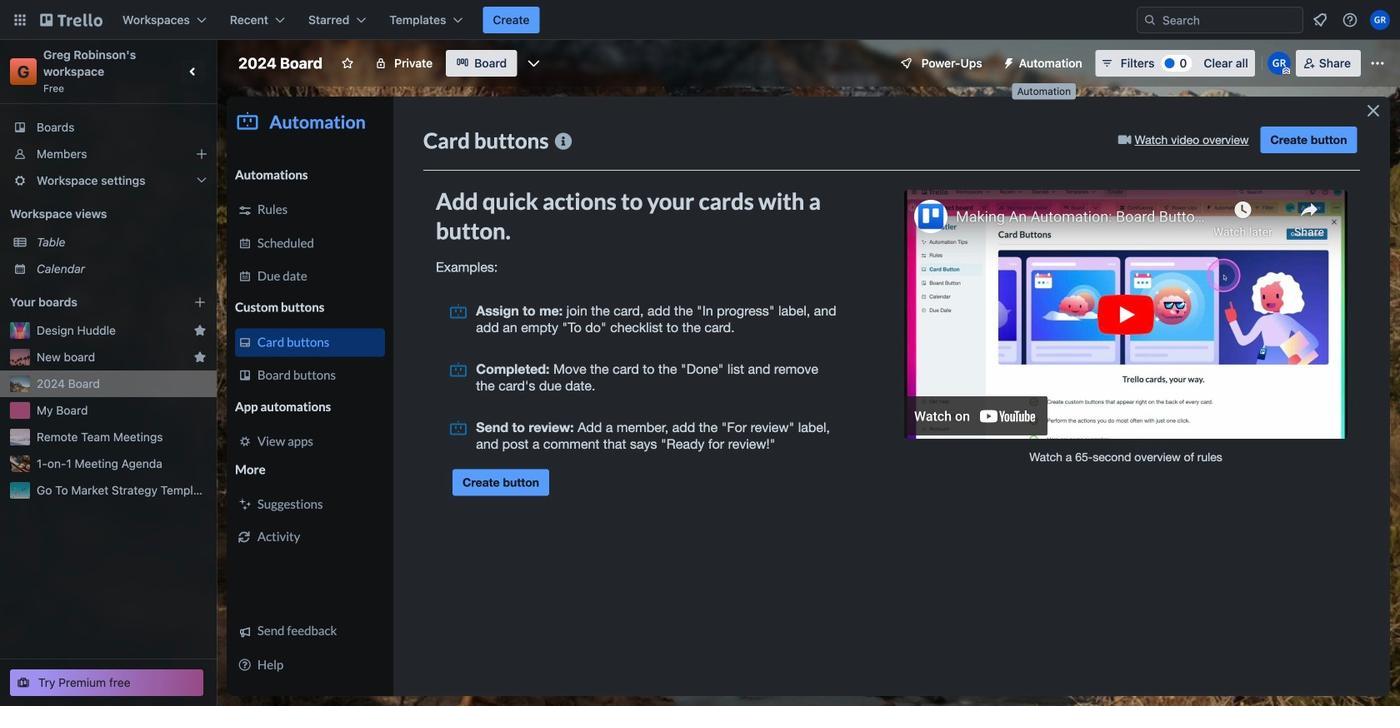Task type: vqa. For each thing, say whether or not it's contained in the screenshot.
sm icon related to Make template
no



Task type: locate. For each thing, give the bounding box(es) containing it.
2 starred icon image from the top
[[193, 351, 207, 364]]

starred icon image
[[193, 324, 207, 338], [193, 351, 207, 364]]

0 notifications image
[[1310, 10, 1330, 30]]

sm image
[[996, 50, 1019, 73]]

workspace navigation collapse icon image
[[182, 60, 205, 83]]

tooltip
[[1012, 83, 1076, 100]]

your boards with 7 items element
[[10, 293, 168, 313]]

0 vertical spatial greg robinson (gregrobinson96) image
[[1370, 10, 1390, 30]]

primary element
[[0, 0, 1400, 40]]

1 vertical spatial starred icon image
[[193, 351, 207, 364]]

greg robinson (gregrobinson96) image right open information menu image
[[1370, 10, 1390, 30]]

0 vertical spatial starred icon image
[[193, 324, 207, 338]]

greg robinson (gregrobinson96) image down search field
[[1268, 52, 1291, 75]]

greg robinson (gregrobinson96) image inside primary element
[[1370, 10, 1390, 30]]

Board name text field
[[230, 50, 331, 77]]

add board image
[[193, 296, 207, 309]]

0 horizontal spatial greg robinson (gregrobinson96) image
[[1268, 52, 1291, 75]]

1 horizontal spatial greg robinson (gregrobinson96) image
[[1370, 10, 1390, 30]]

search image
[[1144, 13, 1157, 27]]

1 vertical spatial greg robinson (gregrobinson96) image
[[1268, 52, 1291, 75]]

greg robinson (gregrobinson96) image
[[1370, 10, 1390, 30], [1268, 52, 1291, 75]]



Task type: describe. For each thing, give the bounding box(es) containing it.
open information menu image
[[1342, 12, 1359, 28]]

back to home image
[[40, 7, 103, 33]]

show menu image
[[1369, 55, 1386, 72]]

star or unstar board image
[[341, 57, 354, 70]]

Search field
[[1137, 7, 1304, 33]]

this member is an admin of this board. image
[[1283, 68, 1290, 75]]

customize views image
[[525, 55, 542, 72]]

1 starred icon image from the top
[[193, 324, 207, 338]]



